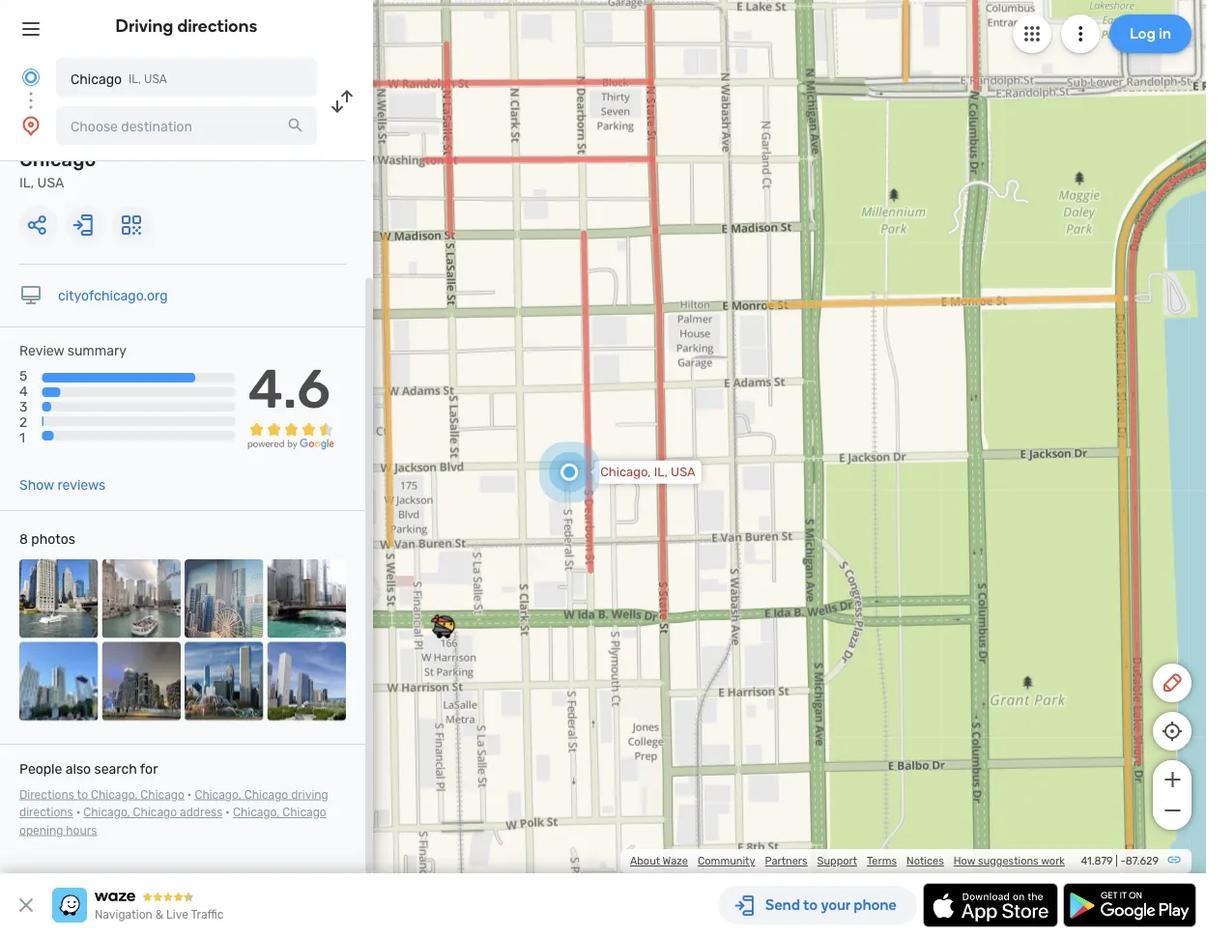 Task type: locate. For each thing, give the bounding box(es) containing it.
review summary
[[19, 342, 127, 358]]

-
[[1121, 855, 1126, 868]]

image 5 of chicago, chicago image
[[19, 642, 98, 721]]

image 7 of chicago, chicago image
[[185, 642, 263, 721]]

notices link
[[907, 855, 944, 868]]

chicago il, usa down the driving
[[71, 71, 167, 87]]

chicago, chicago address link
[[83, 806, 223, 819]]

Choose destination text field
[[56, 106, 317, 145]]

1 horizontal spatial directions
[[177, 15, 257, 36]]

community
[[698, 855, 755, 868]]

directions
[[177, 15, 257, 36], [19, 806, 73, 819]]

2 horizontal spatial usa
[[671, 465, 696, 480]]

partners link
[[765, 855, 808, 868]]

people also search for
[[19, 761, 158, 777]]

il,
[[129, 72, 141, 86], [19, 174, 34, 190], [654, 465, 668, 480]]

chicago, for chicago, il, usa
[[600, 465, 651, 480]]

chicago, chicago opening hours
[[19, 806, 326, 837]]

also
[[66, 761, 91, 777]]

traffic
[[191, 908, 224, 922]]

87.629
[[1126, 855, 1159, 868]]

chicago, inside chicago, chicago driving directions
[[195, 788, 241, 801]]

chicago, inside chicago, chicago opening hours
[[233, 806, 280, 819]]

how
[[954, 855, 975, 868]]

2 horizontal spatial il,
[[654, 465, 668, 480]]

directions down directions
[[19, 806, 73, 819]]

2 vertical spatial il,
[[654, 465, 668, 480]]

cityofchicago.org
[[58, 287, 168, 303]]

show reviews
[[19, 477, 105, 492]]

directions
[[19, 788, 74, 801]]

chicago, for chicago, chicago opening hours
[[233, 806, 280, 819]]

chicago il, usa down location image
[[19, 147, 96, 190]]

directions to chicago, chicago
[[19, 788, 184, 801]]

chicago
[[71, 71, 122, 87], [19, 147, 96, 170], [140, 788, 184, 801], [244, 788, 288, 801], [133, 806, 177, 819], [282, 806, 326, 819]]

0 horizontal spatial usa
[[37, 174, 64, 190]]

0 vertical spatial directions
[[177, 15, 257, 36]]

0 vertical spatial chicago il, usa
[[71, 71, 167, 87]]

support link
[[817, 855, 857, 868]]

current location image
[[19, 66, 43, 89]]

4.6
[[248, 357, 331, 421]]

suggestions
[[978, 855, 1039, 868]]

address
[[180, 806, 223, 819]]

pencil image
[[1161, 672, 1184, 695]]

zoom in image
[[1160, 768, 1184, 792]]

1 vertical spatial directions
[[19, 806, 73, 819]]

review
[[19, 342, 64, 358]]

chicago inside chicago, chicago driving directions
[[244, 788, 288, 801]]

community link
[[698, 855, 755, 868]]

live
[[166, 908, 188, 922]]

chicago il, usa
[[71, 71, 167, 87], [19, 147, 96, 190]]

1 horizontal spatial usa
[[144, 72, 167, 86]]

about waze community partners support terms notices how suggestions work
[[630, 855, 1065, 868]]

5
[[19, 367, 27, 383]]

chicago, chicago driving directions link
[[19, 788, 328, 819]]

1 vertical spatial usa
[[37, 174, 64, 190]]

chicago,
[[600, 465, 651, 480], [91, 788, 138, 801], [195, 788, 241, 801], [83, 806, 130, 819], [233, 806, 280, 819]]

image 3 of chicago, chicago image
[[185, 559, 263, 638]]

2
[[19, 414, 27, 430]]

waze
[[663, 855, 688, 868]]

1 horizontal spatial il,
[[129, 72, 141, 86]]

directions right the driving
[[177, 15, 257, 36]]

usa
[[144, 72, 167, 86], [37, 174, 64, 190], [671, 465, 696, 480]]

chicago, chicago opening hours link
[[19, 806, 326, 837]]

navigation & live traffic
[[95, 908, 224, 922]]

location image
[[19, 114, 43, 137]]

image 1 of chicago, chicago image
[[19, 559, 98, 638]]

0 vertical spatial usa
[[144, 72, 167, 86]]

1 vertical spatial il,
[[19, 174, 34, 190]]

image 8 of chicago, chicago image
[[267, 642, 346, 721]]

0 horizontal spatial directions
[[19, 806, 73, 819]]



Task type: vqa. For each thing, say whether or not it's contained in the screenshot.
Ready
no



Task type: describe. For each thing, give the bounding box(es) containing it.
driving directions
[[116, 15, 257, 36]]

0 horizontal spatial il,
[[19, 174, 34, 190]]

computer image
[[19, 284, 43, 307]]

5 4 3 2 1
[[19, 367, 28, 445]]

opening
[[19, 823, 63, 837]]

reviews
[[57, 477, 105, 492]]

0 vertical spatial il,
[[129, 72, 141, 86]]

how suggestions work link
[[954, 855, 1065, 868]]

partners
[[765, 855, 808, 868]]

about waze link
[[630, 855, 688, 868]]

chicago, chicago driving directions
[[19, 788, 328, 819]]

8
[[19, 531, 28, 547]]

41.879
[[1081, 855, 1113, 868]]

directions inside chicago, chicago driving directions
[[19, 806, 73, 819]]

terms
[[867, 855, 897, 868]]

summary
[[67, 342, 127, 358]]

people
[[19, 761, 62, 777]]

3
[[19, 398, 27, 414]]

image 4 of chicago, chicago image
[[267, 559, 346, 638]]

about
[[630, 855, 660, 868]]

driving
[[116, 15, 173, 36]]

support
[[817, 855, 857, 868]]

chicago, for chicago, chicago driving directions
[[195, 788, 241, 801]]

navigation
[[95, 908, 153, 922]]

driving
[[291, 788, 328, 801]]

&
[[155, 908, 163, 922]]

chicago, il, usa
[[600, 465, 696, 480]]

chicago inside chicago, chicago opening hours
[[282, 806, 326, 819]]

link image
[[1166, 852, 1182, 868]]

directions to chicago, chicago link
[[19, 788, 184, 801]]

image 6 of chicago, chicago image
[[102, 642, 181, 721]]

notices
[[907, 855, 944, 868]]

cityofchicago.org link
[[58, 287, 168, 303]]

1
[[19, 430, 25, 445]]

chicago, chicago address
[[83, 806, 223, 819]]

image 2 of chicago, chicago image
[[102, 559, 181, 638]]

2 vertical spatial usa
[[671, 465, 696, 480]]

chicago, for chicago, chicago address
[[83, 806, 130, 819]]

hours
[[66, 823, 97, 837]]

|
[[1116, 855, 1118, 868]]

photos
[[31, 531, 75, 547]]

show
[[19, 477, 54, 492]]

to
[[77, 788, 88, 801]]

search
[[94, 761, 137, 777]]

zoom out image
[[1160, 799, 1184, 822]]

x image
[[14, 894, 38, 917]]

41.879 | -87.629
[[1081, 855, 1159, 868]]

terms link
[[867, 855, 897, 868]]

8 photos
[[19, 531, 75, 547]]

for
[[140, 761, 158, 777]]

4
[[19, 383, 28, 399]]

work
[[1041, 855, 1065, 868]]

1 vertical spatial chicago il, usa
[[19, 147, 96, 190]]



